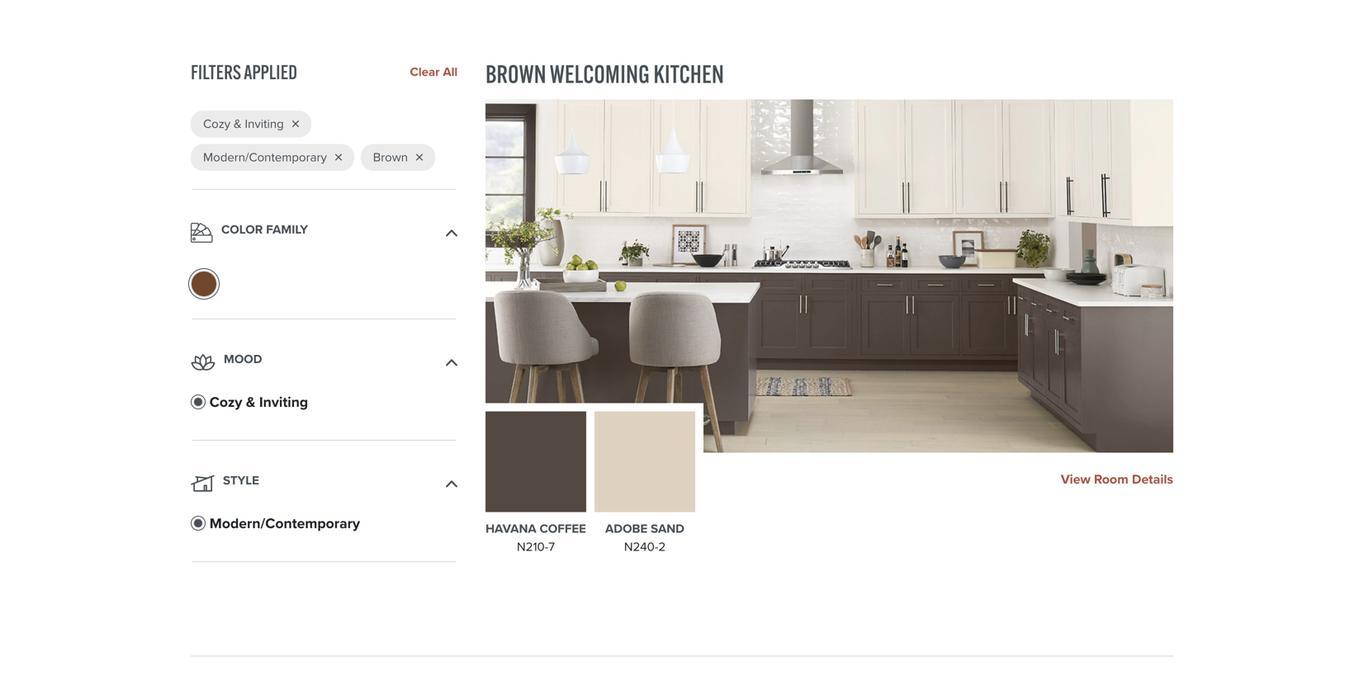 Task type: describe. For each thing, give the bounding box(es) containing it.
applied
[[244, 60, 298, 84]]

caret image for color family
[[446, 229, 458, 236]]

view room details link
[[1061, 470, 1174, 489]]

brown for brown welcoming kitchen
[[486, 58, 547, 89]]

style button
[[191, 471, 458, 497]]

all
[[443, 63, 458, 81]]

0 vertical spatial &
[[234, 115, 242, 133]]

adobe
[[606, 520, 648, 538]]

close x image
[[416, 154, 423, 161]]

clear all button
[[402, 63, 458, 81]]

0 vertical spatial cozy & inviting
[[203, 115, 284, 133]]

details
[[1132, 470, 1174, 489]]

view
[[1061, 470, 1091, 489]]

cozy & inviting button
[[191, 391, 373, 419]]

caret image for mood
[[191, 354, 216, 371]]

caret image for color family
[[191, 223, 213, 243]]

n210-
[[517, 538, 549, 556]]

mood
[[224, 350, 262, 368]]

adobe sand n240-2
[[606, 520, 685, 556]]

modern/contemporary button
[[191, 513, 373, 540]]

sand
[[651, 520, 685, 538]]

0 vertical spatial modern/contemporary
[[203, 148, 327, 166]]

cozy & inviting inside button
[[210, 391, 308, 413]]

view room details
[[1061, 470, 1174, 489]]

n240-
[[624, 538, 659, 556]]

clear
[[410, 63, 440, 81]]



Task type: locate. For each thing, give the bounding box(es) containing it.
cozy & inviting down filters applied
[[203, 115, 284, 133]]

coffee
[[540, 520, 586, 538]]

family
[[266, 220, 308, 239]]

caret image
[[446, 229, 458, 236], [446, 359, 458, 366], [191, 475, 215, 493], [446, 480, 458, 488]]

cozy
[[203, 115, 231, 133], [210, 391, 242, 413]]

1 vertical spatial &
[[246, 391, 256, 413]]

& inside button
[[246, 391, 256, 413]]

caret image inside 'mood' button
[[191, 354, 216, 371]]

0 vertical spatial cozy
[[203, 115, 231, 133]]

1 vertical spatial modern/contemporary
[[210, 513, 360, 534]]

inviting
[[245, 115, 284, 133], [259, 391, 308, 413]]

0 vertical spatial inviting
[[245, 115, 284, 133]]

modern/contemporary
[[203, 148, 327, 166], [210, 513, 360, 534]]

color family button
[[191, 220, 458, 246]]

1 horizontal spatial close x image
[[335, 154, 342, 161]]

2 caret image from the top
[[191, 354, 216, 371]]

inviting inside button
[[259, 391, 308, 413]]

caret image for mood
[[446, 359, 458, 366]]

0 horizontal spatial brown
[[373, 148, 408, 166]]

caret image inside "color family" button
[[446, 229, 458, 236]]

1 vertical spatial caret image
[[191, 354, 216, 371]]

brown for brown
[[373, 148, 408, 166]]

welcoming
[[550, 58, 650, 89]]

1 vertical spatial brown
[[373, 148, 408, 166]]

1 caret image from the top
[[191, 223, 213, 243]]

cozy down the filters
[[203, 115, 231, 133]]

cozy & inviting down mood
[[210, 391, 308, 413]]

1 horizontal spatial brown
[[486, 58, 547, 89]]

1 vertical spatial inviting
[[259, 391, 308, 413]]

color family
[[221, 220, 308, 239]]

0 horizontal spatial &
[[234, 115, 242, 133]]

0 vertical spatial caret image
[[191, 223, 213, 243]]

cozy inside cozy & inviting button
[[210, 391, 242, 413]]

7
[[549, 538, 555, 556]]

inviting down applied
[[245, 115, 284, 133]]

mood button
[[191, 349, 458, 376]]

close x image down applied
[[292, 121, 299, 127]]

1 vertical spatial close x image
[[335, 154, 342, 161]]

brown right all
[[486, 58, 547, 89]]

inviting down 'mood' button in the left of the page
[[259, 391, 308, 413]]

1 horizontal spatial &
[[246, 391, 256, 413]]

modern/contemporary up color family
[[203, 148, 327, 166]]

modern/contemporary down style button
[[210, 513, 360, 534]]

caret image inside 'mood' button
[[446, 359, 458, 366]]

caret image for style
[[446, 480, 458, 488]]

room
[[1094, 470, 1129, 489]]

clear all
[[410, 63, 458, 81]]

close x image up "color family" button at the left of the page
[[335, 154, 342, 161]]

filters
[[191, 60, 241, 84]]

cozy & inviting
[[203, 115, 284, 133], [210, 391, 308, 413]]

kitchen
[[654, 58, 724, 89]]

brown left close x image
[[373, 148, 408, 166]]

brown
[[486, 58, 547, 89], [373, 148, 408, 166]]

close x image for cozy & inviting
[[292, 121, 299, 127]]

0 vertical spatial brown
[[486, 58, 547, 89]]

cozy down mood
[[210, 391, 242, 413]]

0 horizontal spatial close x image
[[292, 121, 299, 127]]

0 vertical spatial close x image
[[292, 121, 299, 127]]

2
[[659, 538, 666, 556]]

close x image for modern/contemporary
[[335, 154, 342, 161]]

caret image
[[191, 223, 213, 243], [191, 354, 216, 371]]

havana
[[486, 520, 537, 538]]

caret image left mood
[[191, 354, 216, 371]]

color
[[221, 220, 263, 239]]

brown modern cozy & inviting kitchen image
[[486, 100, 1174, 453]]

filters applied
[[191, 60, 298, 84]]

brown welcoming kitchen
[[486, 58, 724, 89]]

&
[[234, 115, 242, 133], [246, 391, 256, 413]]

caret image inside "color family" button
[[191, 223, 213, 243]]

caret image left color
[[191, 223, 213, 243]]

& down filters applied
[[234, 115, 242, 133]]

style
[[223, 471, 259, 490]]

havana coffee n210-7
[[486, 520, 586, 556]]

& down mood
[[246, 391, 256, 413]]

modern/contemporary inside modern/contemporary button
[[210, 513, 360, 534]]

1 vertical spatial cozy
[[210, 391, 242, 413]]

1 vertical spatial cozy & inviting
[[210, 391, 308, 413]]

close x image
[[292, 121, 299, 127], [335, 154, 342, 161]]



Task type: vqa. For each thing, say whether or not it's contained in the screenshot.
of within the learn about all things color through the eyes of our expert color team at behr. colorfully behr blog is a place to share and experience color firsthand through paint, art, interiors, exteriors, diys, food, fashion, travel and culture.
no



